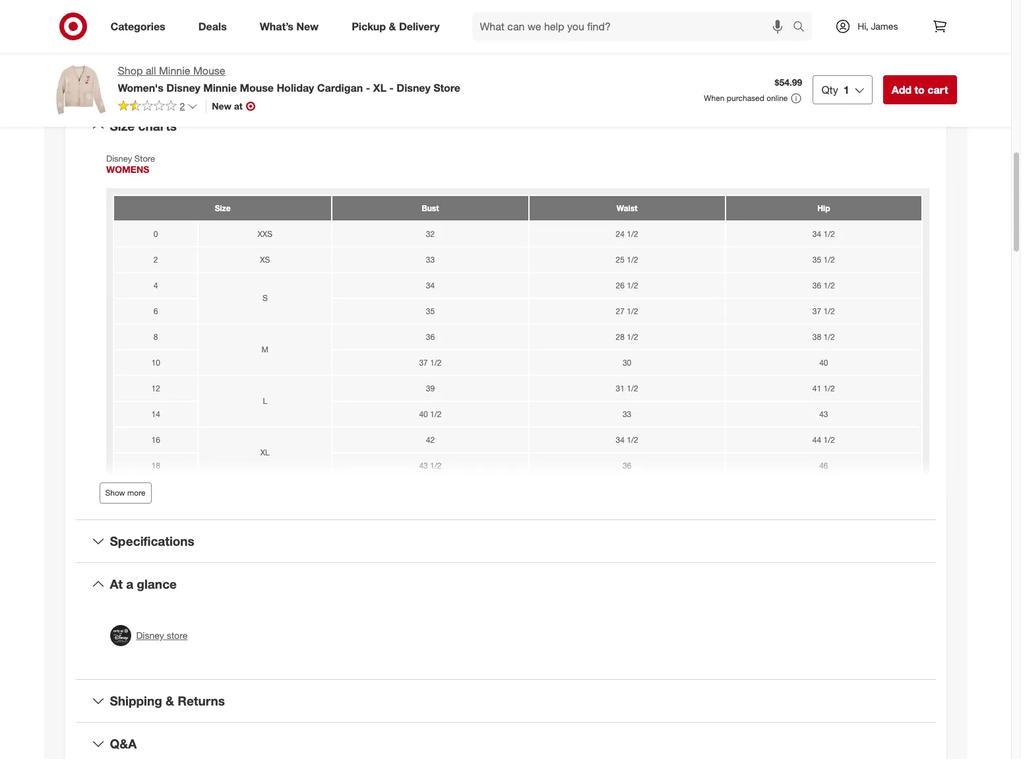 Task type: vqa. For each thing, say whether or not it's contained in the screenshot.
Sleeve
no



Task type: locate. For each thing, give the bounding box(es) containing it.
1 horizontal spatial -
[[390, 81, 394, 94]]

at a glance
[[110, 576, 177, 592]]

1 horizontal spatial minnie
[[203, 81, 237, 94]]

show
[[105, 488, 125, 498]]

What can we help you find? suggestions appear below search field
[[472, 12, 797, 41]]

& right pickup in the left of the page
[[389, 20, 396, 33]]

& inside "dropdown button"
[[166, 693, 174, 708]]

search
[[788, 21, 820, 34]]

at a glance button
[[76, 563, 936, 605]]

store
[[167, 630, 188, 641]]

0 vertical spatial &
[[389, 20, 396, 33]]

q&a button
[[76, 723, 936, 759]]

new left at
[[212, 100, 232, 111]]

when
[[705, 93, 725, 103]]

mouse up at
[[240, 81, 274, 94]]

2 link
[[118, 100, 198, 115]]

categories link
[[99, 12, 182, 41]]

mouse up new at
[[193, 64, 226, 77]]

mouse
[[193, 64, 226, 77], [240, 81, 274, 94]]

1
[[844, 83, 850, 96]]

women's
[[118, 81, 164, 94]]

this
[[499, 22, 525, 41]]

hi, james
[[858, 20, 899, 32]]

add to cart
[[892, 83, 949, 96]]

pickup & delivery
[[352, 20, 440, 33]]

pickup & delivery link
[[341, 12, 457, 41]]

minnie
[[159, 64, 191, 77], [203, 81, 237, 94]]

cardigan
[[317, 81, 363, 94]]

$54.99
[[775, 77, 803, 88]]

to
[[915, 83, 925, 96]]

new
[[297, 20, 319, 33], [212, 100, 232, 111]]

1 vertical spatial new
[[212, 100, 232, 111]]

0 horizontal spatial -
[[366, 81, 371, 94]]

0 horizontal spatial &
[[166, 693, 174, 708]]

1 horizontal spatial &
[[389, 20, 396, 33]]

0 horizontal spatial mouse
[[193, 64, 226, 77]]

minnie right 'all' in the left top of the page
[[159, 64, 191, 77]]

purchased
[[727, 93, 765, 103]]

at
[[110, 576, 123, 592]]

&
[[389, 20, 396, 33], [166, 693, 174, 708]]

0 vertical spatial new
[[297, 20, 319, 33]]

q&a
[[110, 736, 137, 751]]

shipping
[[110, 693, 162, 708]]

disney store button
[[110, 621, 188, 650]]

- right xl
[[390, 81, 394, 94]]

1 vertical spatial &
[[166, 693, 174, 708]]

a
[[126, 576, 133, 592]]

1 horizontal spatial new
[[297, 20, 319, 33]]

delivery
[[399, 20, 440, 33]]

what's new link
[[249, 12, 335, 41]]

new right what's
[[297, 20, 319, 33]]

show more button
[[99, 483, 152, 504]]

0 vertical spatial minnie
[[159, 64, 191, 77]]

minnie up new at
[[203, 81, 237, 94]]

disney
[[167, 81, 201, 94], [397, 81, 431, 94], [136, 630, 164, 641]]

what's
[[260, 20, 294, 33]]

james
[[872, 20, 899, 32]]

show more
[[105, 488, 146, 498]]

holiday
[[277, 81, 314, 94]]

& left returns at the bottom of page
[[166, 693, 174, 708]]

1 horizontal spatial mouse
[[240, 81, 274, 94]]

2 - from the left
[[390, 81, 394, 94]]

size
[[110, 118, 135, 134]]

0 vertical spatial mouse
[[193, 64, 226, 77]]

1 vertical spatial mouse
[[240, 81, 274, 94]]

at
[[234, 100, 243, 111]]

shop all minnie mouse women's disney minnie mouse holiday cardigan - xl - disney store
[[118, 64, 461, 94]]

- left xl
[[366, 81, 371, 94]]

qty
[[822, 83, 839, 96]]

what's new
[[260, 20, 319, 33]]

-
[[366, 81, 371, 94], [390, 81, 394, 94]]

0 horizontal spatial disney
[[136, 630, 164, 641]]



Task type: describe. For each thing, give the bounding box(es) containing it.
disney store
[[136, 630, 188, 641]]

online
[[767, 93, 789, 103]]

add to cart button
[[884, 75, 958, 104]]

glance
[[137, 576, 177, 592]]

returns
[[178, 693, 225, 708]]

xl
[[373, 81, 387, 94]]

0 horizontal spatial new
[[212, 100, 232, 111]]

cart
[[928, 83, 949, 96]]

more
[[127, 488, 146, 498]]

shipping & returns button
[[76, 680, 936, 722]]

specifications button
[[76, 520, 936, 563]]

charts
[[138, 118, 177, 134]]

store
[[434, 81, 461, 94]]

deals link
[[187, 12, 243, 41]]

shipping & returns
[[110, 693, 225, 708]]

item
[[529, 22, 561, 41]]

& for shipping
[[166, 693, 174, 708]]

1 vertical spatial minnie
[[203, 81, 237, 94]]

size charts button
[[76, 105, 936, 147]]

1 - from the left
[[366, 81, 371, 94]]

about this item
[[451, 22, 561, 41]]

& for pickup
[[389, 20, 396, 33]]

0 horizontal spatial minnie
[[159, 64, 191, 77]]

all
[[146, 64, 156, 77]]

deals
[[199, 20, 227, 33]]

about
[[451, 22, 494, 41]]

specifications
[[110, 534, 195, 549]]

disney inside button
[[136, 630, 164, 641]]

new at
[[212, 100, 243, 111]]

hi,
[[858, 20, 869, 32]]

shop
[[118, 64, 143, 77]]

2 horizontal spatial disney
[[397, 81, 431, 94]]

pickup
[[352, 20, 386, 33]]

2
[[180, 100, 185, 111]]

search button
[[788, 12, 820, 44]]

qty 1
[[822, 83, 850, 96]]

1 horizontal spatial disney
[[167, 81, 201, 94]]

categories
[[111, 20, 166, 33]]

size charts
[[110, 118, 177, 134]]

when purchased online
[[705, 93, 789, 103]]

image of women's disney minnie mouse holiday cardigan - xl - disney store image
[[54, 63, 107, 116]]

add
[[892, 83, 912, 96]]



